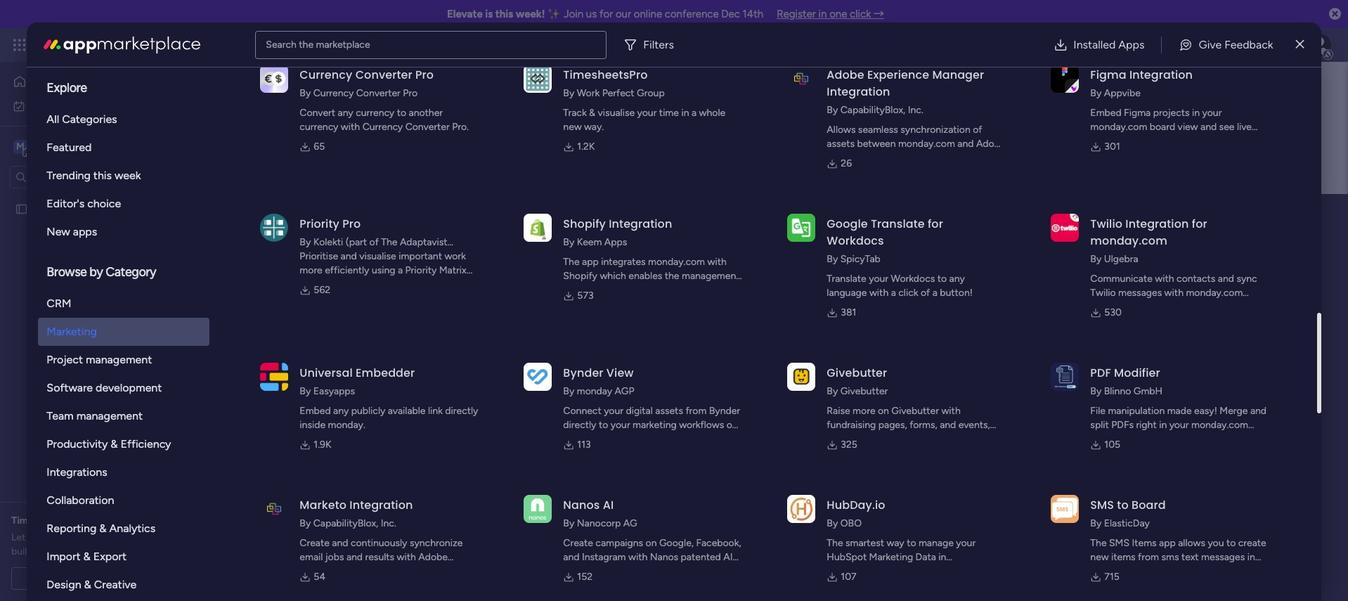 Task type: locate. For each thing, give the bounding box(es) containing it.
items
[[1132, 537, 1157, 549]]

bynder
[[563, 365, 604, 381], [709, 405, 740, 417]]

1 horizontal spatial create
[[563, 537, 593, 549]]

for inside raise more on givebutter with fundraising pages, forms, and events, crm, email & texts - all for free.
[[930, 433, 943, 445]]

1 vertical spatial any
[[950, 273, 965, 285]]

0 horizontal spatial ai
[[603, 497, 614, 513]]

0 horizontal spatial messages
[[1119, 287, 1162, 299]]

projects
[[1154, 107, 1190, 119]]

create inside create and continuously synchronize email jobs and results with adobe marketo engage.
[[300, 537, 330, 549]]

currency inside "convert any currency to another currency with currency converter pro."
[[363, 121, 403, 133]]

way
[[887, 537, 905, 549]]

create inside create campaigns on google, facebook, and instagram with nanos patented ai technology.
[[563, 537, 593, 549]]

monday up "home" button at top left
[[63, 37, 111, 53]]

0 horizontal spatial new
[[563, 121, 582, 133]]

bynder up workflows
[[709, 405, 740, 417]]

1 vertical spatial experience
[[827, 152, 876, 164]]

1 create from the left
[[300, 537, 330, 549]]

2 horizontal spatial monday
[[577, 385, 613, 397]]

apps marketplace image
[[44, 36, 201, 53]]

marketo
[[300, 497, 347, 513], [300, 565, 336, 577]]

1 horizontal spatial workdocs
[[891, 273, 935, 285]]

twilio inside "twilio integration for monday.com by ulgebra"
[[1091, 216, 1123, 232]]

0 horizontal spatial assets
[[656, 405, 683, 417]]

marketplace
[[316, 38, 370, 50]]

integration for marketo integration
[[350, 497, 413, 513]]

of right free
[[84, 546, 93, 558]]

work inside connect your digital assets from bynder directly to your marketing workflows on monday.com work os.
[[623, 433, 646, 445]]

time
[[11, 515, 34, 527]]

seamless
[[858, 124, 899, 136]]

ai inside create campaigns on google, facebook, and instagram with nanos patented ai technology.
[[724, 551, 733, 563]]

software development
[[47, 381, 162, 394]]

installed apps button
[[1043, 31, 1156, 59]]

more
[[300, 264, 323, 276], [853, 405, 876, 417]]

language
[[827, 287, 867, 299]]

figma down appvibe
[[1124, 107, 1151, 119]]

marketo up jobs
[[300, 497, 347, 513]]

forms,
[[910, 419, 938, 431]]

charge
[[96, 546, 126, 558]]

this left week
[[93, 169, 112, 182]]

test up new
[[33, 203, 52, 215]]

app logo image
[[260, 65, 289, 93], [524, 65, 552, 93], [788, 65, 816, 93], [1051, 65, 1080, 93], [260, 214, 289, 242], [524, 214, 552, 242], [788, 214, 816, 242], [1051, 214, 1080, 242], [260, 363, 289, 391], [524, 363, 552, 391], [788, 363, 816, 391], [1051, 363, 1080, 391], [260, 495, 289, 523], [524, 495, 552, 523], [788, 495, 816, 523], [1051, 495, 1080, 523]]

twilio up boards.
[[1091, 287, 1116, 299]]

1 horizontal spatial more
[[853, 405, 876, 417]]

the
[[299, 38, 314, 50], [665, 270, 680, 282]]

2 horizontal spatial adobe
[[977, 138, 1006, 150]]

1 horizontal spatial priority
[[405, 264, 437, 276]]

new down track
[[563, 121, 582, 133]]

Search in workspace field
[[30, 169, 117, 185]]

marketing inside the smartest way to manage your hubspot marketing data in monday.com.
[[869, 551, 913, 563]]

time for an expert review let our experts review what you've built so far. free of charge
[[11, 515, 164, 558]]

visualise up using
[[359, 250, 396, 262]]

& for analytics
[[99, 522, 107, 535]]

in
[[819, 8, 827, 20], [682, 107, 689, 119], [1192, 107, 1200, 119], [623, 284, 630, 296], [1160, 419, 1167, 431], [939, 551, 947, 563], [1248, 551, 1256, 563]]

app logo image for nanos
[[524, 495, 552, 523]]

experience inside adobe experience manager integration by capabilityblox, inc.
[[868, 67, 930, 83]]

on inside raise more on givebutter with fundraising pages, forms, and events, crm, email & texts - all for free.
[[878, 405, 889, 417]]

1 vertical spatial sms
[[1110, 537, 1130, 549]]

2 shopify from the top
[[563, 270, 598, 282]]

1 vertical spatial inc.
[[381, 518, 396, 529]]

0 horizontal spatial test
[[33, 203, 52, 215]]

530
[[1105, 307, 1122, 319]]

prioritise
[[300, 250, 338, 262]]

app logo image for figma
[[1051, 65, 1080, 93]]

0 horizontal spatial this
[[93, 169, 112, 182]]

browse by category
[[47, 264, 156, 280]]

1 horizontal spatial nanos
[[650, 551, 679, 563]]

by inside hubday.io by obo
[[827, 518, 838, 529]]

pdf
[[1091, 365, 1111, 381]]

apps up integrates
[[605, 236, 627, 248]]

visualise inside prioritise and visualise important work more efficiently using a priority matrix on monday
[[359, 250, 396, 262]]

app logo image for priority
[[260, 214, 289, 242]]

by inside priority pro by kolekti (part of the adaptavist group)
[[300, 236, 311, 248]]

test up universal
[[289, 350, 307, 362]]

1 vertical spatial the
[[665, 270, 680, 282]]

updates
[[1091, 135, 1127, 147]]

directly inside connect your digital assets from bynder directly to your marketing workflows on monday.com work os.
[[563, 419, 597, 431]]

figma up appvibe
[[1091, 67, 1127, 83]]

new for to
[[1091, 551, 1109, 563]]

hubspot
[[827, 551, 867, 563]]

0 horizontal spatial embed
[[300, 405, 331, 417]]

1 horizontal spatial from
[[1138, 551, 1159, 563]]

1 horizontal spatial adobe
[[827, 67, 865, 83]]

with inside translate your workdocs to any language with a click of a button!
[[870, 287, 889, 299]]

the for hubday.io
[[827, 537, 843, 549]]

and up the engage.
[[347, 551, 363, 563]]

& up way.
[[589, 107, 596, 119]]

0 vertical spatial nanos
[[563, 497, 600, 513]]

inc.
[[908, 104, 924, 116], [381, 518, 396, 529]]

integration inside shopify integration by keem apps
[[609, 216, 672, 232]]

0 horizontal spatial boards
[[304, 283, 338, 297]]

573
[[578, 290, 594, 302]]

the for shopify integration
[[563, 256, 580, 268]]

directly inside embed any publicly available link directly inside monday.
[[445, 405, 478, 417]]

directly right link
[[445, 405, 478, 417]]

project
[[47, 353, 83, 366]]

with inside 'the app integrates monday.com with shopify which enables the management of shop data in monday.com'
[[708, 256, 727, 268]]

by inside "twilio integration for monday.com by ulgebra"
[[1091, 253, 1102, 265]]

2 vertical spatial any
[[333, 405, 349, 417]]

test inside 'list box'
[[33, 203, 52, 215]]

monday inside bynder view by monday agp
[[577, 385, 613, 397]]

integration inside figma integration by appvibe
[[1130, 67, 1193, 83]]

& left texts at the right of page
[[879, 433, 885, 445]]

1 twilio from the top
[[1091, 216, 1123, 232]]

0 vertical spatial experience
[[868, 67, 930, 83]]

review up import & export
[[80, 532, 109, 544]]

0 horizontal spatial the
[[299, 38, 314, 50]]

of right add
[[370, 236, 379, 248]]

by inside adobe experience manager integration by capabilityblox, inc.
[[827, 104, 838, 116]]

1 horizontal spatial our
[[616, 8, 631, 20]]

create for nanos ai
[[563, 537, 593, 549]]

you've
[[136, 532, 164, 544]]

for
[[600, 8, 613, 20], [928, 216, 944, 232], [1192, 216, 1208, 232], [930, 433, 943, 445], [36, 515, 49, 527]]

your inside the sms items app allows you to create new items from sms text messages in your monday.com boards
[[1091, 565, 1110, 577]]

with
[[341, 121, 360, 133], [1129, 135, 1148, 147], [708, 256, 727, 268], [1155, 273, 1175, 285], [870, 287, 889, 299], [1165, 287, 1184, 299], [942, 405, 961, 417], [397, 551, 416, 563], [629, 551, 648, 563]]

1 vertical spatial nanos
[[650, 551, 679, 563]]

0 horizontal spatial currency
[[300, 121, 339, 133]]

from down "items"
[[1138, 551, 1159, 563]]

email up 54
[[300, 551, 323, 563]]

public board image
[[15, 202, 28, 216], [266, 348, 281, 364]]

email
[[853, 433, 877, 445], [300, 551, 323, 563]]

562
[[314, 284, 331, 296]]

by inside marketo integration by capabilityblox, inc.
[[300, 518, 311, 529]]

Main workspace field
[[347, 199, 1292, 231]]

to up button!
[[938, 273, 947, 285]]

sms inside sms to board by elasticday
[[1091, 497, 1115, 513]]

0 horizontal spatial app
[[582, 256, 599, 268]]

bynder left view
[[563, 365, 604, 381]]

notifications image
[[1102, 38, 1116, 52]]

work left os.
[[623, 433, 646, 445]]

by inside sms to board by elasticday
[[1091, 518, 1102, 529]]

productivity
[[47, 437, 108, 451]]

& left efficiency
[[111, 437, 118, 451]]

1 vertical spatial public board image
[[266, 348, 281, 364]]

0 vertical spatial any
[[338, 107, 353, 119]]

new inside the sms items app allows you to create new items from sms text messages in your monday.com boards
[[1091, 551, 1109, 563]]

app logo image for timesheetspro
[[524, 65, 552, 93]]

this inside embed figma projects in your monday.com board view and see live updates with this app.
[[1151, 135, 1167, 147]]

of
[[973, 124, 983, 136], [370, 236, 379, 248], [563, 284, 573, 296], [921, 287, 930, 299], [84, 546, 93, 558]]

in down create
[[1248, 551, 1256, 563]]

1 horizontal spatial work
[[623, 433, 646, 445]]

installed
[[1074, 38, 1116, 51]]

figma
[[1091, 67, 1127, 83], [1124, 107, 1151, 119]]

monday.com up ulgebra
[[1091, 233, 1168, 249]]

click left →
[[850, 8, 871, 20]]

1 vertical spatial review
[[80, 532, 109, 544]]

a left button!
[[933, 287, 938, 299]]

monday.com inside the file manipulation made easy! merge and split pdfs right in your monday.com board.
[[1192, 419, 1249, 431]]

app logo image for shopify
[[524, 214, 552, 242]]

see plans button
[[227, 34, 295, 56]]

1 vertical spatial pro
[[403, 87, 418, 99]]

integration inside "twilio integration for monday.com by ulgebra"
[[1126, 216, 1189, 232]]

spicytab
[[841, 253, 881, 265]]

0 vertical spatial email
[[853, 433, 877, 445]]

with inside raise more on givebutter with fundraising pages, forms, and events, crm, email & texts - all for free.
[[942, 405, 961, 417]]

workspace down categories
[[60, 140, 115, 153]]

by inside bynder view by monday agp
[[563, 385, 575, 397]]

description
[[420, 234, 470, 245]]

new for by
[[563, 121, 582, 133]]

0 horizontal spatial email
[[300, 551, 323, 563]]

1 horizontal spatial embed
[[1091, 107, 1122, 119]]

directly
[[445, 405, 478, 417], [563, 419, 597, 431]]

priority up kolekti
[[300, 216, 340, 232]]

1 horizontal spatial public board image
[[266, 348, 281, 364]]

main up add
[[351, 199, 405, 231]]

1 vertical spatial work
[[47, 99, 68, 111]]

0 vertical spatial converter
[[356, 67, 413, 83]]

0 vertical spatial main
[[32, 140, 57, 153]]

0 vertical spatial visualise
[[598, 107, 635, 119]]

test link
[[245, 336, 941, 376]]

test list box
[[0, 194, 179, 411]]

0 vertical spatial inc.
[[908, 104, 924, 116]]

the up using
[[381, 236, 398, 248]]

0 horizontal spatial main
[[32, 140, 57, 153]]

monday inside prioritise and visualise important work more efficiently using a priority matrix on monday
[[313, 278, 349, 290]]

twilio inside communicate with contacts and sync twilio messages with monday.com boards.
[[1091, 287, 1116, 299]]

a down import & export
[[89, 572, 94, 584]]

0 horizontal spatial adobe
[[419, 551, 448, 563]]

apps right notifications image
[[1119, 38, 1145, 51]]

integration down invite members image
[[1130, 67, 1193, 83]]

app up sms
[[1159, 537, 1176, 549]]

to inside translate your workdocs to any language with a click of a button!
[[938, 273, 947, 285]]

campaigns
[[596, 537, 643, 549]]

in right time
[[682, 107, 689, 119]]

and inside embed figma projects in your monday.com board view and see live updates with this app.
[[1201, 121, 1217, 133]]

1 vertical spatial assets
[[656, 405, 683, 417]]

schedule a meeting button
[[11, 567, 168, 590]]

and up "free."
[[940, 419, 956, 431]]

board
[[1150, 121, 1176, 133]]

team management
[[47, 409, 143, 423]]

0 horizontal spatial translate
[[827, 273, 867, 285]]

embed up the 'inside'
[[300, 405, 331, 417]]

embed for figma
[[1091, 107, 1122, 119]]

help image
[[1260, 38, 1274, 52]]

1 shopify from the top
[[563, 216, 606, 232]]

the down keem
[[563, 256, 580, 268]]

0 vertical spatial public board image
[[15, 202, 28, 216]]

project management
[[47, 353, 152, 366]]

monday.
[[328, 419, 366, 431]]

2 create from the left
[[563, 537, 593, 549]]

converter inside "convert any currency to another currency with currency converter pro."
[[405, 121, 450, 133]]

sms up elasticday
[[1091, 497, 1115, 513]]

1 vertical spatial main
[[351, 199, 405, 231]]

to left another
[[397, 107, 406, 119]]

0 horizontal spatial bynder
[[563, 365, 604, 381]]

0 horizontal spatial marketing
[[47, 325, 97, 338]]

1 horizontal spatial work
[[114, 37, 139, 53]]

monday down efficiently
[[313, 278, 349, 290]]

review up what
[[97, 515, 127, 527]]

translate inside translate your workdocs to any language with a click of a button!
[[827, 273, 867, 285]]

the smartest way to manage your hubspot marketing data in monday.com.
[[827, 537, 976, 577]]

currency
[[356, 107, 395, 119], [300, 121, 339, 133]]

2 vertical spatial givebutter
[[892, 405, 939, 417]]

& for visualise
[[589, 107, 596, 119]]

1 horizontal spatial inc.
[[908, 104, 924, 116]]

workspace up important
[[370, 234, 418, 245]]

0 vertical spatial translate
[[871, 216, 925, 232]]

public board image inside test link
[[266, 348, 281, 364]]

2 horizontal spatial this
[[1151, 135, 1167, 147]]

figma integration by appvibe
[[1091, 67, 1193, 99]]

a
[[692, 107, 697, 119], [398, 264, 403, 276], [891, 287, 896, 299], [933, 287, 938, 299], [89, 572, 94, 584]]

nanos down google,
[[650, 551, 679, 563]]

app logo image for twilio
[[1051, 214, 1080, 242]]

nanos up nanocorp in the bottom of the page
[[563, 497, 600, 513]]

built
[[11, 546, 31, 558]]

work for my
[[47, 99, 68, 111]]

2 vertical spatial adobe
[[419, 551, 448, 563]]

new up the 715
[[1091, 551, 1109, 563]]

with inside create and continuously synchronize email jobs and results with adobe marketo engage.
[[397, 551, 416, 563]]

1 vertical spatial ai
[[724, 551, 733, 563]]

0 vertical spatial messages
[[1119, 287, 1162, 299]]

from up workflows
[[686, 405, 707, 417]]

0 vertical spatial assets
[[827, 138, 855, 150]]

app logo image for hubday.io
[[788, 495, 816, 523]]

capabilityblox, inside marketo integration by capabilityblox, inc.
[[313, 518, 378, 529]]

the for sms to board
[[1091, 537, 1107, 549]]

file manipulation made easy! merge and split pdfs right in your monday.com board.
[[1091, 405, 1267, 445]]

prioritise and visualise important work more efficiently using a priority matrix on monday
[[300, 250, 467, 290]]

0 vertical spatial review
[[97, 515, 127, 527]]

1 vertical spatial twilio
[[1091, 287, 1116, 299]]

2 vertical spatial converter
[[405, 121, 450, 133]]

& inside raise more on givebutter with fundraising pages, forms, and events, crm, email & texts - all for free.
[[879, 433, 885, 445]]

shopify
[[563, 216, 606, 232], [563, 270, 598, 282]]

the right search
[[299, 38, 314, 50]]

shopify up keem
[[563, 216, 606, 232]]

your right 'manage'
[[956, 537, 976, 549]]

main workspace up description
[[351, 199, 531, 231]]

converter
[[356, 67, 413, 83], [356, 87, 401, 99], [405, 121, 450, 133]]

monday.com down synchronization
[[899, 138, 955, 150]]

1 marketo from the top
[[300, 497, 347, 513]]

1 vertical spatial priority
[[405, 264, 437, 276]]

integration up allows
[[827, 84, 891, 100]]

inc. up continuously
[[381, 518, 396, 529]]

nanos inside nanos ai by nanocorp ag
[[563, 497, 600, 513]]

your inside embed figma projects in your monday.com board view and see live updates with this app.
[[1203, 107, 1222, 119]]

of inside translate your workdocs to any language with a click of a button!
[[921, 287, 930, 299]]

this down the board on the right top
[[1151, 135, 1167, 147]]

0 vertical spatial marketo
[[300, 497, 347, 513]]

1 horizontal spatial email
[[853, 433, 877, 445]]

1 vertical spatial visualise
[[359, 250, 396, 262]]

monday.com
[[1091, 121, 1148, 133], [899, 138, 955, 150], [1091, 233, 1168, 249], [648, 256, 705, 268], [633, 284, 690, 296], [1186, 287, 1243, 299], [1192, 419, 1249, 431], [563, 433, 620, 445], [1113, 565, 1170, 577]]

marketo down jobs
[[300, 565, 336, 577]]

visualise down the "perfect"
[[598, 107, 635, 119]]

our inside time for an expert review let our experts review what you've built so far. free of charge
[[28, 532, 42, 544]]

option
[[0, 196, 179, 199]]

&
[[589, 107, 596, 119], [879, 433, 885, 445], [111, 437, 118, 451], [99, 522, 107, 535], [83, 550, 91, 563], [84, 578, 91, 591]]

inc. inside marketo integration by capabilityblox, inc.
[[381, 518, 396, 529]]

in left one
[[819, 8, 827, 20]]

figma inside figma integration by appvibe
[[1091, 67, 1127, 83]]

and inside prioritise and visualise important work more efficiently using a priority matrix on monday
[[341, 250, 357, 262]]

any up monday.
[[333, 405, 349, 417]]

to inside the smartest way to manage your hubspot marketing data in monday.com.
[[907, 537, 917, 549]]

on right workflows
[[727, 419, 738, 431]]

monday work management
[[63, 37, 218, 53]]

1 vertical spatial monday
[[313, 278, 349, 290]]

main inside workspace selection 'element'
[[32, 140, 57, 153]]

0 vertical spatial our
[[616, 8, 631, 20]]

work up all on the left of page
[[47, 99, 68, 111]]

a inside track & visualise your time in a whole new way.
[[692, 107, 697, 119]]

of right synchronization
[[973, 124, 983, 136]]

work inside button
[[47, 99, 68, 111]]

2 marketo from the top
[[300, 565, 336, 577]]

1 vertical spatial from
[[1138, 551, 1159, 563]]

experience down between
[[827, 152, 876, 164]]

click left button!
[[899, 287, 919, 299]]

any
[[338, 107, 353, 119], [950, 273, 965, 285], [333, 405, 349, 417]]

0 horizontal spatial more
[[300, 264, 323, 276]]

ag
[[624, 518, 637, 529]]

email inside create and continuously synchronize email jobs and results with adobe marketo engage.
[[300, 551, 323, 563]]

monday.com down contacts
[[1186, 287, 1243, 299]]

universal
[[300, 365, 353, 381]]

create for marketo integration
[[300, 537, 330, 549]]

0 vertical spatial directly
[[445, 405, 478, 417]]

patented
[[681, 551, 721, 563]]

the app integrates monday.com with shopify which enables the management of shop data in monday.com
[[563, 256, 740, 296]]

visualise inside track & visualise your time in a whole new way.
[[598, 107, 635, 119]]

messages down communicate at the right
[[1119, 287, 1162, 299]]

0 horizontal spatial from
[[686, 405, 707, 417]]

to down the 'connect'
[[599, 419, 608, 431]]

work for monday
[[114, 37, 139, 53]]

our left the online
[[616, 8, 631, 20]]

workdocs down google translate for workdocs by spicytab
[[891, 273, 935, 285]]

creative
[[94, 578, 137, 591]]

your down "made"
[[1170, 419, 1189, 431]]

live
[[1237, 121, 1252, 133]]

app logo image for sms
[[1051, 495, 1080, 523]]

1 horizontal spatial boards
[[1172, 565, 1202, 577]]

to right way
[[907, 537, 917, 549]]

on inside create campaigns on google, facebook, and instagram with nanos patented ai technology.
[[646, 537, 657, 549]]

2 vertical spatial work
[[445, 250, 466, 262]]

work inside timesheetspro by work perfect group
[[577, 87, 600, 99]]

2 horizontal spatial work
[[445, 250, 466, 262]]

modifier
[[1114, 365, 1161, 381]]

ai down facebook,
[[724, 551, 733, 563]]

0 vertical spatial workdocs
[[827, 233, 884, 249]]

os.
[[648, 433, 664, 445]]

using
[[372, 264, 396, 276]]

& right design
[[84, 578, 91, 591]]

1 vertical spatial workdocs
[[891, 273, 935, 285]]

to inside sms to board by elasticday
[[1118, 497, 1129, 513]]

0 horizontal spatial work
[[47, 99, 68, 111]]

1 horizontal spatial currency
[[356, 107, 395, 119]]

1 horizontal spatial the
[[665, 270, 680, 282]]

pro inside priority pro by kolekti (part of the adaptavist group)
[[343, 216, 361, 232]]

monday.com up updates
[[1091, 121, 1148, 133]]

of left button!
[[921, 287, 930, 299]]

currency down convert on the top of page
[[300, 121, 339, 133]]

give feedback link
[[1168, 31, 1285, 59]]

google
[[827, 216, 868, 232]]

marketing down way
[[869, 551, 913, 563]]

& right free
[[83, 550, 91, 563]]

email inside raise more on givebutter with fundraising pages, forms, and events, crm, email & texts - all for free.
[[853, 433, 877, 445]]

0 vertical spatial boards
[[304, 283, 338, 297]]

1 vertical spatial app
[[1159, 537, 1176, 549]]

register
[[777, 8, 816, 20]]

0 vertical spatial ai
[[603, 497, 614, 513]]

ai up nanocorp in the bottom of the page
[[603, 497, 614, 513]]

trending this week
[[47, 169, 141, 182]]

app inside 'the app integrates monday.com with shopify which enables the management of shop data in monday.com'
[[582, 256, 599, 268]]

and up efficiently
[[341, 250, 357, 262]]

to right you
[[1227, 537, 1236, 549]]

1 vertical spatial converter
[[356, 87, 401, 99]]

on left google,
[[646, 537, 657, 549]]

0 vertical spatial shopify
[[563, 216, 606, 232]]

workspace image
[[13, 139, 27, 154]]

1 horizontal spatial main workspace
[[351, 199, 531, 231]]

a right using
[[398, 264, 403, 276]]

1 vertical spatial marketing
[[869, 551, 913, 563]]

and inside communicate with contacts and sync twilio messages with monday.com boards.
[[1218, 273, 1235, 285]]

and left sync
[[1218, 273, 1235, 285]]

0 horizontal spatial apps
[[605, 236, 627, 248]]

test for public board image in test 'list box'
[[33, 203, 52, 215]]

on left 562
[[300, 278, 311, 290]]

givebutter
[[827, 365, 887, 381], [841, 385, 888, 397], [892, 405, 939, 417]]

0 vertical spatial new
[[563, 121, 582, 133]]

filters button
[[618, 31, 685, 59]]

0 vertical spatial sms
[[1091, 497, 1115, 513]]

our up so
[[28, 532, 42, 544]]

email down fundraising
[[853, 433, 877, 445]]

one
[[830, 8, 848, 20]]

1 horizontal spatial assets
[[827, 138, 855, 150]]

your down digital
[[611, 419, 630, 431]]

the
[[381, 236, 398, 248], [563, 256, 580, 268], [827, 537, 843, 549], [1091, 537, 1107, 549]]

shopify inside shopify integration by keem apps
[[563, 216, 606, 232]]

and left see
[[1201, 121, 1217, 133]]

1 vertical spatial this
[[1151, 135, 1167, 147]]

integration up ulgebra
[[1126, 216, 1189, 232]]

ai inside nanos ai by nanocorp ag
[[603, 497, 614, 513]]

for inside time for an expert review let our experts review what you've built so far. free of charge
[[36, 515, 49, 527]]

editor's choice
[[47, 197, 121, 210]]

experience
[[868, 67, 930, 83], [827, 152, 876, 164]]

week!
[[516, 8, 545, 20]]

the inside 'the app integrates monday.com with shopify which enables the management of shop data in monday.com'
[[563, 256, 580, 268]]

bynder view by monday agp
[[563, 365, 635, 397]]

1 vertical spatial test
[[289, 350, 307, 362]]

to up elasticday
[[1118, 497, 1129, 513]]

data
[[601, 284, 620, 296]]

in up view
[[1192, 107, 1200, 119]]

0 horizontal spatial our
[[28, 532, 42, 544]]

important
[[399, 250, 442, 262]]

embed inside embed any publicly available link directly inside monday.
[[300, 405, 331, 417]]

work up "home" button at top left
[[114, 37, 139, 53]]

2 twilio from the top
[[1091, 287, 1116, 299]]

in right right
[[1160, 419, 1167, 431]]



Task type: vqa. For each thing, say whether or not it's contained in the screenshot.
Universal
yes



Task type: describe. For each thing, give the bounding box(es) containing it.
between
[[857, 138, 896, 150]]

and up jobs
[[332, 537, 348, 549]]

1 vertical spatial workspace
[[411, 199, 531, 231]]

0 vertical spatial click
[[850, 8, 871, 20]]

by inside google translate for workdocs by spicytab
[[827, 253, 838, 265]]

app inside the sms items app allows you to create new items from sms text messages in your monday.com boards
[[1159, 537, 1176, 549]]

convert
[[300, 107, 335, 119]]

register in one click → link
[[777, 8, 885, 20]]

in inside track & visualise your time in a whole new way.
[[682, 107, 689, 119]]

priority inside priority pro by kolekti (part of the adaptavist group)
[[300, 216, 340, 232]]

categories
[[62, 113, 117, 126]]

universal embedder by easyapps
[[300, 365, 415, 397]]

text
[[1182, 551, 1199, 563]]

let
[[11, 532, 25, 544]]

2 vertical spatial workspace
[[370, 234, 418, 245]]

import
[[47, 550, 80, 563]]

design
[[47, 578, 81, 591]]

app logo image for universal
[[260, 363, 289, 391]]

events,
[[959, 419, 991, 431]]

monday.com up "enables" on the top left of the page
[[648, 256, 705, 268]]

button!
[[940, 287, 973, 299]]

editor's
[[47, 197, 85, 210]]

bynder inside connect your digital assets from bynder directly to your marketing workflows on monday.com work os.
[[709, 405, 740, 417]]

merge
[[1220, 405, 1248, 417]]

a inside schedule a meeting button
[[89, 572, 94, 584]]

assets inside connect your digital assets from bynder directly to your marketing workflows on monday.com work os.
[[656, 405, 683, 417]]

easy!
[[1195, 405, 1218, 417]]

marketing
[[633, 419, 677, 431]]

adobe experience manager integration by capabilityblox, inc.
[[827, 67, 985, 116]]

invite members image
[[1164, 38, 1178, 52]]

whole
[[699, 107, 726, 119]]

facebook,
[[696, 537, 742, 549]]

management inside 'the app integrates monday.com with shopify which enables the management of shop data in monday.com'
[[682, 270, 740, 282]]

translate inside google translate for workdocs by spicytab
[[871, 216, 925, 232]]

by inside timesheetspro by work perfect group
[[563, 87, 575, 99]]

export
[[93, 550, 127, 563]]

week
[[115, 169, 141, 182]]

monday.com inside "twilio integration for monday.com by ulgebra"
[[1091, 233, 1168, 249]]

from inside connect your digital assets from bynder directly to your marketing workflows on monday.com work os.
[[686, 405, 707, 417]]

by
[[90, 264, 103, 280]]

monday.com inside connect your digital assets from bynder directly to your marketing workflows on monday.com work os.
[[563, 433, 620, 445]]

bynder inside bynder view by monday agp
[[563, 365, 604, 381]]

by inside pdf modifier by blinno gmbh
[[1091, 385, 1102, 397]]

monday.com inside communicate with contacts and sync twilio messages with monday.com boards.
[[1186, 287, 1243, 299]]

workspace selection element
[[13, 138, 117, 156]]

browse
[[47, 264, 87, 280]]

meeting
[[97, 572, 133, 584]]

sms to board by elasticday
[[1091, 497, 1166, 529]]

schedule
[[46, 572, 87, 584]]

synchronization
[[901, 124, 971, 136]]

to inside connect your digital assets from bynder directly to your marketing workflows on monday.com work os.
[[599, 419, 608, 431]]

pdf modifier by blinno gmbh
[[1091, 365, 1163, 397]]

visualise for priority pro
[[359, 250, 396, 262]]

available
[[388, 405, 426, 417]]

adobe inside adobe experience manager integration by capabilityblox, inc.
[[827, 67, 865, 83]]

app logo image for givebutter
[[788, 363, 816, 391]]

in inside the sms items app allows you to create new items from sms text messages in your monday.com boards
[[1248, 551, 1256, 563]]

timesheetspro by work perfect group
[[563, 67, 665, 99]]

see plans
[[246, 39, 288, 51]]

google translate for workdocs by spicytab
[[827, 216, 944, 265]]

publicly
[[351, 405, 386, 417]]

integrations
[[47, 465, 107, 479]]

more inside prioritise and visualise important work more efficiently using a priority matrix on monday
[[300, 264, 323, 276]]

your inside the smartest way to manage your hubspot marketing data in monday.com.
[[956, 537, 976, 549]]

priority inside prioritise and visualise important work more efficiently using a priority matrix on monday
[[405, 264, 437, 276]]

public board image inside test 'list box'
[[15, 202, 28, 216]]

work inside prioritise and visualise important work more efficiently using a priority matrix on monday
[[445, 250, 466, 262]]

figma inside embed figma projects in your monday.com board view and see live updates with this app.
[[1124, 107, 1151, 119]]

view
[[1178, 121, 1199, 133]]

2 vertical spatial this
[[93, 169, 112, 182]]

filters
[[644, 38, 674, 51]]

a right language
[[891, 287, 896, 299]]

integration for twilio integration for monday.com
[[1126, 216, 1189, 232]]

team
[[47, 409, 74, 423]]

schedule a meeting
[[46, 572, 133, 584]]

0 vertical spatial the
[[299, 38, 314, 50]]

convert any currency to another currency with currency converter pro.
[[300, 107, 469, 133]]

105
[[1105, 439, 1121, 451]]

us
[[586, 8, 597, 20]]

app logo image for pdf
[[1051, 363, 1080, 391]]

messages inside communicate with contacts and sync twilio messages with monday.com boards.
[[1119, 287, 1162, 299]]

manager.
[[878, 152, 919, 164]]

0 horizontal spatial monday
[[63, 37, 111, 53]]

app logo image for bynder
[[524, 363, 552, 391]]

link
[[428, 405, 443, 417]]

search everything image
[[1229, 38, 1243, 52]]

monday.com inside the allows seamless synchronization of assets between monday.com and adobe experience manager.
[[899, 138, 955, 150]]

65
[[314, 141, 325, 153]]

boards.
[[1091, 301, 1123, 313]]

with inside "convert any currency to another currency with currency converter pro."
[[341, 121, 360, 133]]

connect your digital assets from bynder directly to your marketing workflows on monday.com work os.
[[563, 405, 740, 445]]

monday.com.
[[827, 565, 886, 577]]

301
[[1105, 141, 1121, 153]]

any for converter
[[338, 107, 353, 119]]

connect
[[563, 405, 602, 417]]

experts
[[45, 532, 78, 544]]

synchronize
[[410, 537, 463, 549]]

→
[[874, 8, 885, 20]]

what
[[111, 532, 133, 544]]

& for efficiency
[[111, 437, 118, 451]]

in inside embed figma projects in your monday.com board view and see live updates with this app.
[[1192, 107, 1200, 119]]

apps inside button
[[1119, 38, 1145, 51]]

by inside nanos ai by nanocorp ag
[[563, 518, 575, 529]]

0 vertical spatial currency
[[300, 67, 353, 83]]

for inside google translate for workdocs by spicytab
[[928, 216, 944, 232]]

monday.com down "enables" on the top left of the page
[[633, 284, 690, 296]]

give
[[1199, 38, 1222, 51]]

by inside shopify integration by keem apps
[[563, 236, 575, 248]]

& for creative
[[84, 578, 91, 591]]

click inside translate your workdocs to any language with a click of a button!
[[899, 287, 919, 299]]

brad klo image
[[1309, 34, 1332, 56]]

smartest
[[846, 537, 885, 549]]

enables
[[629, 270, 663, 282]]

app logo image for marketo
[[260, 495, 289, 523]]

messages inside the sms items app allows you to create new items from sms text messages in your monday.com boards
[[1202, 551, 1245, 563]]

embed for universal
[[300, 405, 331, 417]]

raise
[[827, 405, 851, 417]]

to inside "convert any currency to another currency with currency converter pro."
[[397, 107, 406, 119]]

fundraising
[[827, 419, 876, 431]]

113
[[578, 439, 591, 451]]

0 vertical spatial givebutter
[[827, 365, 887, 381]]

54
[[314, 571, 326, 583]]

from inside the sms items app allows you to create new items from sms text messages in your monday.com boards
[[1138, 551, 1159, 563]]

the inside 'the app integrates monday.com with shopify which enables the management of shop data in monday.com'
[[665, 270, 680, 282]]

free
[[62, 546, 82, 558]]

test for public board image in the test link
[[289, 350, 307, 362]]

381
[[841, 307, 857, 319]]

digital
[[626, 405, 653, 417]]

another
[[409, 107, 443, 119]]

visualise for timesheetspro
[[598, 107, 635, 119]]

in inside the file manipulation made easy! merge and split pdfs right in your monday.com board.
[[1160, 419, 1167, 431]]

sms inside the sms items app allows you to create new items from sms text messages in your monday.com boards
[[1110, 537, 1130, 549]]

monday.com inside embed figma projects in your monday.com board view and see live updates with this app.
[[1091, 121, 1148, 133]]

with inside embed figma projects in your monday.com board view and see live updates with this app.
[[1129, 135, 1148, 147]]

your down agp
[[604, 405, 624, 417]]

by inside figma integration by appvibe
[[1091, 87, 1102, 99]]

your inside track & visualise your time in a whole new way.
[[637, 107, 657, 119]]

givebutter inside raise more on givebutter with fundraising pages, forms, and events, crm, email & texts - all for free.
[[892, 405, 939, 417]]

adobe inside create and continuously synchronize email jobs and results with adobe marketo engage.
[[419, 551, 448, 563]]

easyapps
[[313, 385, 355, 397]]

kolekti
[[313, 236, 343, 248]]

elevate is this week! ✨ join us for our online conference dec 14th
[[447, 8, 764, 20]]

plans
[[265, 39, 288, 51]]

manage
[[919, 537, 954, 549]]

file
[[1091, 405, 1106, 417]]

workdocs inside google translate for workdocs by spicytab
[[827, 233, 884, 249]]

recent boards
[[265, 283, 338, 297]]

currency converter pro by currency converter pro
[[300, 67, 434, 99]]

any for embedder
[[333, 405, 349, 417]]

more inside raise more on givebutter with fundraising pages, forms, and events, crm, email & texts - all for free.
[[853, 405, 876, 417]]

a inside prioritise and visualise important work more efficiently using a priority matrix on monday
[[398, 264, 403, 276]]

app logo image for currency
[[260, 65, 289, 93]]

main workspace inside workspace selection 'element'
[[32, 140, 115, 153]]

of inside the allows seamless synchronization of assets between monday.com and adobe experience manager.
[[973, 124, 983, 136]]

dapulse x slim image
[[1296, 36, 1305, 53]]

✨
[[548, 8, 561, 20]]

1 vertical spatial currency
[[313, 87, 354, 99]]

obo
[[841, 518, 862, 529]]

in inside the smartest way to manage your hubspot marketing data in monday.com.
[[939, 551, 947, 563]]

your inside the file manipulation made easy! merge and split pdfs right in your monday.com board.
[[1170, 419, 1189, 431]]

capabilityblox, inside adobe experience manager integration by capabilityblox, inc.
[[841, 104, 906, 116]]

workdocs inside translate your workdocs to any language with a click of a button!
[[891, 273, 935, 285]]

register in one click →
[[777, 8, 885, 20]]

free.
[[946, 433, 965, 445]]

on inside connect your digital assets from bynder directly to your marketing workflows on monday.com work os.
[[727, 419, 738, 431]]

integration for figma integration
[[1130, 67, 1193, 83]]

715
[[1105, 571, 1120, 583]]

data
[[916, 551, 936, 563]]

your inside translate your workdocs to any language with a click of a button!
[[869, 273, 889, 285]]

apps inside shopify integration by keem apps
[[605, 236, 627, 248]]

shopify inside 'the app integrates monday.com with shopify which enables the management of shop data in monday.com'
[[563, 270, 598, 282]]

workspace inside 'element'
[[60, 140, 115, 153]]

and inside raise more on givebutter with fundraising pages, forms, and events, crm, email & texts - all for free.
[[940, 419, 956, 431]]

google,
[[660, 537, 694, 549]]

0 vertical spatial pro
[[416, 67, 434, 83]]

inbox image
[[1133, 38, 1147, 52]]

app logo image for google
[[788, 214, 816, 242]]

app logo image for adobe
[[788, 65, 816, 93]]

appvibe
[[1104, 87, 1141, 99]]

the inside priority pro by kolekti (part of the adaptavist group)
[[381, 236, 398, 248]]

integration inside adobe experience manager integration by capabilityblox, inc.
[[827, 84, 891, 100]]

add workspace description
[[349, 234, 470, 245]]

integration for shopify integration
[[609, 216, 672, 232]]

and inside the file manipulation made easy! merge and split pdfs right in your monday.com board.
[[1251, 405, 1267, 417]]

325
[[841, 439, 858, 451]]

0 vertical spatial currency
[[356, 107, 395, 119]]

of inside time for an expert review let our experts review what you've built so far. free of charge
[[84, 546, 93, 558]]

by inside givebutter by givebutter
[[827, 385, 838, 397]]

monday.com inside the sms items app allows you to create new items from sms text messages in your monday.com boards
[[1113, 565, 1170, 577]]

contacts
[[1177, 273, 1216, 285]]

conference
[[665, 8, 719, 20]]

1 horizontal spatial this
[[496, 8, 513, 20]]

efficiency
[[121, 437, 171, 451]]

nanos inside create campaigns on google, facebook, and instagram with nanos patented ai technology.
[[650, 551, 679, 563]]

1 vertical spatial currency
[[300, 121, 339, 133]]

apps image
[[1195, 38, 1209, 52]]

experience inside the allows seamless synchronization of assets between monday.com and adobe experience manager.
[[827, 152, 876, 164]]

& for export
[[83, 550, 91, 563]]

select product image
[[13, 38, 27, 52]]

1 vertical spatial givebutter
[[841, 385, 888, 397]]

to inside the sms items app allows you to create new items from sms text messages in your monday.com boards
[[1227, 537, 1236, 549]]

dec
[[722, 8, 740, 20]]

agp
[[615, 385, 635, 397]]

recent
[[265, 283, 301, 297]]

embed any publicly available link directly inside monday.
[[300, 405, 478, 431]]

by inside universal embedder by easyapps
[[300, 385, 311, 397]]

embedder
[[356, 365, 415, 381]]

and inside create campaigns on google, facebook, and instagram with nanos patented ai technology.
[[563, 551, 580, 563]]

m
[[16, 140, 25, 152]]



